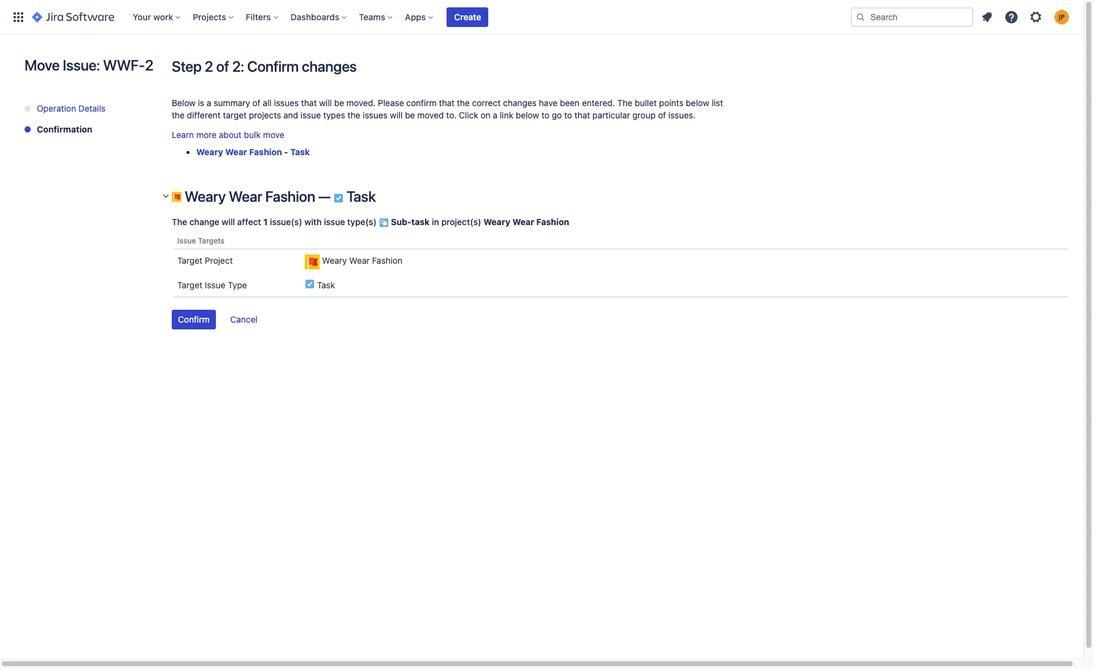 Task type: describe. For each thing, give the bounding box(es) containing it.
types
[[324, 110, 345, 120]]

project(s)
[[442, 217, 482, 227]]

2 horizontal spatial of
[[658, 110, 666, 120]]

and
[[284, 110, 298, 120]]

issue(s)
[[270, 217, 302, 227]]

-
[[284, 147, 288, 157]]

details
[[78, 103, 106, 114]]

cancel
[[230, 314, 258, 325]]

type(s)
[[348, 217, 377, 227]]

filters
[[246, 11, 271, 22]]

target project
[[177, 255, 233, 266]]

changes inside below is a summary of all issues that will be moved. please confirm that the correct changes have been entered. the bullet points below list the different target projects and issue types the issues will be moved to. click on a link below to go to that particular group of issues.
[[503, 98, 537, 108]]

move
[[25, 56, 60, 74]]

1 vertical spatial of
[[253, 98, 261, 108]]

work
[[153, 11, 173, 22]]

teams button
[[356, 7, 398, 27]]

is
[[198, 98, 204, 108]]

affect
[[237, 217, 261, 227]]

bulk
[[244, 130, 261, 140]]

target for target project
[[177, 255, 203, 266]]

sub-
[[391, 217, 412, 227]]

1 horizontal spatial issue
[[324, 217, 345, 227]]

task image
[[334, 193, 344, 203]]

entered.
[[582, 98, 615, 108]]

learn
[[172, 130, 194, 140]]

0 horizontal spatial changes
[[302, 58, 357, 75]]

1 vertical spatial a
[[493, 110, 498, 120]]

below is a summary of all issues that will be moved. please confirm that the correct changes have been entered. the bullet points below list the different target projects and issue types the issues will be moved to. click on a link below to go to that particular group of issues.
[[172, 98, 724, 120]]

weary wear fashion
[[320, 255, 403, 266]]

weary for weary wear fashion - task
[[196, 147, 223, 157]]

1
[[264, 217, 268, 227]]

create button
[[447, 7, 489, 27]]

teams
[[359, 11, 386, 22]]

the change will affect 1 issue(s) with issue type(s)
[[172, 217, 379, 227]]

issue:
[[63, 56, 100, 74]]

fashion for weary wear fashion - task
[[249, 147, 282, 157]]

0 horizontal spatial task
[[290, 147, 310, 157]]

issues.
[[669, 110, 696, 120]]

go
[[552, 110, 562, 120]]

task image
[[305, 279, 315, 289]]

step 2 of 2: confirm changes
[[172, 58, 357, 75]]

wear for weary wear fashion —
[[229, 188, 262, 205]]

primary element
[[7, 0, 851, 34]]

operation details
[[37, 103, 106, 114]]

0 horizontal spatial 2
[[145, 56, 154, 74]]

confirm
[[247, 58, 299, 75]]

filters button
[[242, 7, 283, 27]]

group
[[633, 110, 656, 120]]

0 horizontal spatial the
[[172, 217, 187, 227]]

weary wear fashion - task link
[[196, 147, 310, 157]]

sub-task in project(s) weary wear fashion
[[391, 217, 570, 227]]

been
[[560, 98, 580, 108]]

fashion for weary wear fashion —
[[265, 188, 315, 205]]

target issue type
[[177, 280, 247, 290]]

appswitcher icon image
[[11, 10, 26, 24]]

wwf-
[[103, 56, 145, 74]]

projects
[[249, 110, 281, 120]]

2 horizontal spatial the
[[457, 98, 470, 108]]

have
[[539, 98, 558, 108]]

apps button
[[402, 7, 438, 27]]

learn more about bulk move link
[[172, 130, 285, 140]]

click
[[459, 110, 479, 120]]

summary
[[214, 98, 250, 108]]

in
[[432, 217, 439, 227]]

target
[[223, 110, 247, 120]]

list
[[712, 98, 724, 108]]

1 horizontal spatial will
[[319, 98, 332, 108]]



Task type: vqa. For each thing, say whether or not it's contained in the screenshot.
Notification Icon
no



Task type: locate. For each thing, give the bounding box(es) containing it.
that
[[301, 98, 317, 108], [439, 98, 455, 108], [575, 110, 591, 120]]

1 horizontal spatial changes
[[503, 98, 537, 108]]

weary for weary wear fashion —
[[185, 188, 226, 205]]

be
[[334, 98, 344, 108], [405, 110, 415, 120]]

0 horizontal spatial that
[[301, 98, 317, 108]]

1 horizontal spatial issue
[[205, 280, 226, 290]]

dashboards
[[291, 11, 340, 22]]

be down confirm
[[405, 110, 415, 120]]

0 vertical spatial will
[[319, 98, 332, 108]]

1 vertical spatial target
[[177, 280, 203, 290]]

1 horizontal spatial below
[[686, 98, 710, 108]]

changes up moved. on the left top
[[302, 58, 357, 75]]

the down below
[[172, 110, 185, 120]]

2 horizontal spatial will
[[390, 110, 403, 120]]

0 horizontal spatial issues
[[274, 98, 299, 108]]

1 vertical spatial issues
[[363, 110, 388, 120]]

issues up and
[[274, 98, 299, 108]]

a right "on"
[[493, 110, 498, 120]]

task
[[290, 147, 310, 157], [344, 188, 376, 205], [315, 280, 335, 290]]

weary for weary wear fashion
[[322, 255, 347, 266]]

issue right and
[[301, 110, 321, 120]]

below
[[686, 98, 710, 108], [516, 110, 540, 120]]

with
[[305, 217, 322, 227]]

help image
[[1005, 10, 1020, 24]]

particular
[[593, 110, 631, 120]]

None submit
[[172, 310, 216, 330]]

a
[[207, 98, 211, 108], [493, 110, 498, 120]]

task
[[412, 217, 430, 227]]

change
[[190, 217, 219, 227]]

task right - at the top left of page
[[290, 147, 310, 157]]

target
[[177, 255, 203, 266], [177, 280, 203, 290]]

your work
[[133, 11, 173, 22]]

2:
[[232, 58, 244, 75]]

dashboards button
[[287, 7, 352, 27]]

on
[[481, 110, 491, 120]]

1 horizontal spatial a
[[493, 110, 498, 120]]

move
[[263, 130, 285, 140]]

0 horizontal spatial the
[[172, 110, 185, 120]]

0 vertical spatial changes
[[302, 58, 357, 75]]

to right go
[[565, 110, 573, 120]]

of down points
[[658, 110, 666, 120]]

0 horizontal spatial a
[[207, 98, 211, 108]]

0 horizontal spatial below
[[516, 110, 540, 120]]

issue inside below is a summary of all issues that will be moved. please confirm that the correct changes have been entered. the bullet points below list the different target projects and issue types the issues will be moved to. click on a link below to go to that particular group of issues.
[[301, 110, 321, 120]]

of left all
[[253, 98, 261, 108]]

jira software image
[[32, 10, 114, 24], [32, 10, 114, 24]]

0 horizontal spatial be
[[334, 98, 344, 108]]

0 vertical spatial target
[[177, 255, 203, 266]]

0 vertical spatial the
[[618, 98, 633, 108]]

2 vertical spatial of
[[658, 110, 666, 120]]

issue right with
[[324, 217, 345, 227]]

2 right the step
[[205, 58, 213, 75]]

1 horizontal spatial to
[[565, 110, 573, 120]]

0 horizontal spatial to
[[542, 110, 550, 120]]

all
[[263, 98, 272, 108]]

wear
[[225, 147, 247, 157], [229, 188, 262, 205], [513, 217, 535, 227], [350, 255, 370, 266]]

your
[[133, 11, 151, 22]]

projects
[[193, 11, 226, 22]]

the up particular
[[618, 98, 633, 108]]

issue left targets
[[177, 236, 196, 246]]

wear for weary wear fashion
[[350, 255, 370, 266]]

2 to from the left
[[565, 110, 573, 120]]

weary wear fashion - task
[[196, 147, 310, 157]]

to left go
[[542, 110, 550, 120]]

0 vertical spatial of
[[216, 58, 229, 75]]

create
[[454, 11, 482, 22]]

that up to.
[[439, 98, 455, 108]]

0 horizontal spatial issue
[[301, 110, 321, 120]]

1 vertical spatial below
[[516, 110, 540, 120]]

1 horizontal spatial of
[[253, 98, 261, 108]]

the
[[457, 98, 470, 108], [172, 110, 185, 120], [348, 110, 361, 120]]

weary
[[196, 147, 223, 157], [185, 188, 226, 205], [484, 217, 511, 227], [322, 255, 347, 266]]

1 horizontal spatial the
[[618, 98, 633, 108]]

1 horizontal spatial that
[[439, 98, 455, 108]]

target for target issue type
[[177, 280, 203, 290]]

points
[[660, 98, 684, 108]]

0 vertical spatial issue
[[177, 236, 196, 246]]

Search field
[[851, 7, 974, 27]]

correct
[[472, 98, 501, 108]]

target down target project
[[177, 280, 203, 290]]

your work button
[[129, 7, 186, 27]]

1 vertical spatial will
[[390, 110, 403, 120]]

changes up link
[[503, 98, 537, 108]]

0 horizontal spatial of
[[216, 58, 229, 75]]

task up type(s)
[[344, 188, 376, 205]]

wear for weary wear fashion - task
[[225, 147, 247, 157]]

more
[[196, 130, 217, 140]]

step
[[172, 58, 202, 75]]

0 vertical spatial a
[[207, 98, 211, 108]]

weary wear fashion —
[[182, 188, 334, 205]]

to
[[542, 110, 550, 120], [565, 110, 573, 120]]

1 to from the left
[[542, 110, 550, 120]]

will up types
[[319, 98, 332, 108]]

1 vertical spatial issue
[[324, 217, 345, 227]]

2 target from the top
[[177, 280, 203, 290]]

learn more about bulk move
[[172, 130, 285, 140]]

task down weary wear fashion
[[315, 280, 335, 290]]

moved.
[[347, 98, 376, 108]]

1 horizontal spatial issues
[[363, 110, 388, 120]]

0 horizontal spatial will
[[222, 217, 235, 227]]

that down been
[[575, 110, 591, 120]]

to.
[[447, 110, 457, 120]]

of
[[216, 58, 229, 75], [253, 98, 261, 108], [658, 110, 666, 120]]

changes
[[302, 58, 357, 75], [503, 98, 537, 108]]

—
[[318, 188, 331, 205]]

2 horizontal spatial that
[[575, 110, 591, 120]]

0 horizontal spatial issue
[[177, 236, 196, 246]]

below right link
[[516, 110, 540, 120]]

settings image
[[1029, 10, 1044, 24]]

link
[[500, 110, 514, 120]]

please
[[378, 98, 404, 108]]

that right all
[[301, 98, 317, 108]]

1 vertical spatial the
[[172, 217, 187, 227]]

will left affect
[[222, 217, 235, 227]]

below left list
[[686, 98, 710, 108]]

1 vertical spatial be
[[405, 110, 415, 120]]

the down moved. on the left top
[[348, 110, 361, 120]]

issues down moved. on the left top
[[363, 110, 388, 120]]

the up click
[[457, 98, 470, 108]]

banner containing your work
[[0, 0, 1085, 34]]

issue
[[177, 236, 196, 246], [205, 280, 226, 290]]

operation
[[37, 103, 76, 114]]

1 horizontal spatial 2
[[205, 58, 213, 75]]

1 horizontal spatial the
[[348, 110, 361, 120]]

bullet
[[635, 98, 657, 108]]

1 vertical spatial changes
[[503, 98, 537, 108]]

sub task image
[[379, 218, 389, 228]]

the left change
[[172, 217, 187, 227]]

apps
[[405, 11, 426, 22]]

2 vertical spatial task
[[315, 280, 335, 290]]

targets
[[198, 236, 225, 246]]

0 vertical spatial issue
[[301, 110, 321, 120]]

move issue: wwf-2
[[25, 56, 154, 74]]

1 target from the top
[[177, 255, 203, 266]]

type
[[228, 280, 247, 290]]

2 vertical spatial will
[[222, 217, 235, 227]]

search image
[[856, 12, 866, 22]]

project
[[205, 255, 233, 266]]

1 horizontal spatial be
[[405, 110, 415, 120]]

your profile and settings image
[[1055, 10, 1070, 24]]

0 vertical spatial below
[[686, 98, 710, 108]]

projects button
[[189, 7, 239, 27]]

confirm
[[407, 98, 437, 108]]

notifications image
[[980, 10, 995, 24]]

confirmation
[[37, 124, 92, 134]]

different
[[187, 110, 221, 120]]

the inside below is a summary of all issues that will be moved. please confirm that the correct changes have been entered. the bullet points below list the different target projects and issue types the issues will be moved to. click on a link below to go to that particular group of issues.
[[618, 98, 633, 108]]

of left 2:
[[216, 58, 229, 75]]

issue targets
[[177, 236, 225, 246]]

operation details link
[[37, 103, 106, 114]]

fashion for weary wear fashion
[[372, 255, 403, 266]]

0 vertical spatial issues
[[274, 98, 299, 108]]

0 vertical spatial be
[[334, 98, 344, 108]]

the
[[618, 98, 633, 108], [172, 217, 187, 227]]

1 vertical spatial issue
[[205, 280, 226, 290]]

be up types
[[334, 98, 344, 108]]

1 vertical spatial task
[[344, 188, 376, 205]]

cancel link
[[224, 311, 264, 330]]

will
[[319, 98, 332, 108], [390, 110, 403, 120], [222, 217, 235, 227]]

2 horizontal spatial task
[[344, 188, 376, 205]]

issue left the type
[[205, 280, 226, 290]]

will down please
[[390, 110, 403, 120]]

a right is
[[207, 98, 211, 108]]

moved
[[418, 110, 444, 120]]

fashion
[[249, 147, 282, 157], [265, 188, 315, 205], [537, 217, 570, 227], [372, 255, 403, 266]]

0 vertical spatial task
[[290, 147, 310, 157]]

2 left the step
[[145, 56, 154, 74]]

target down 'issue targets'
[[177, 255, 203, 266]]

below
[[172, 98, 196, 108]]

1 horizontal spatial task
[[315, 280, 335, 290]]

banner
[[0, 0, 1085, 34]]

issues
[[274, 98, 299, 108], [363, 110, 388, 120]]

about
[[219, 130, 242, 140]]



